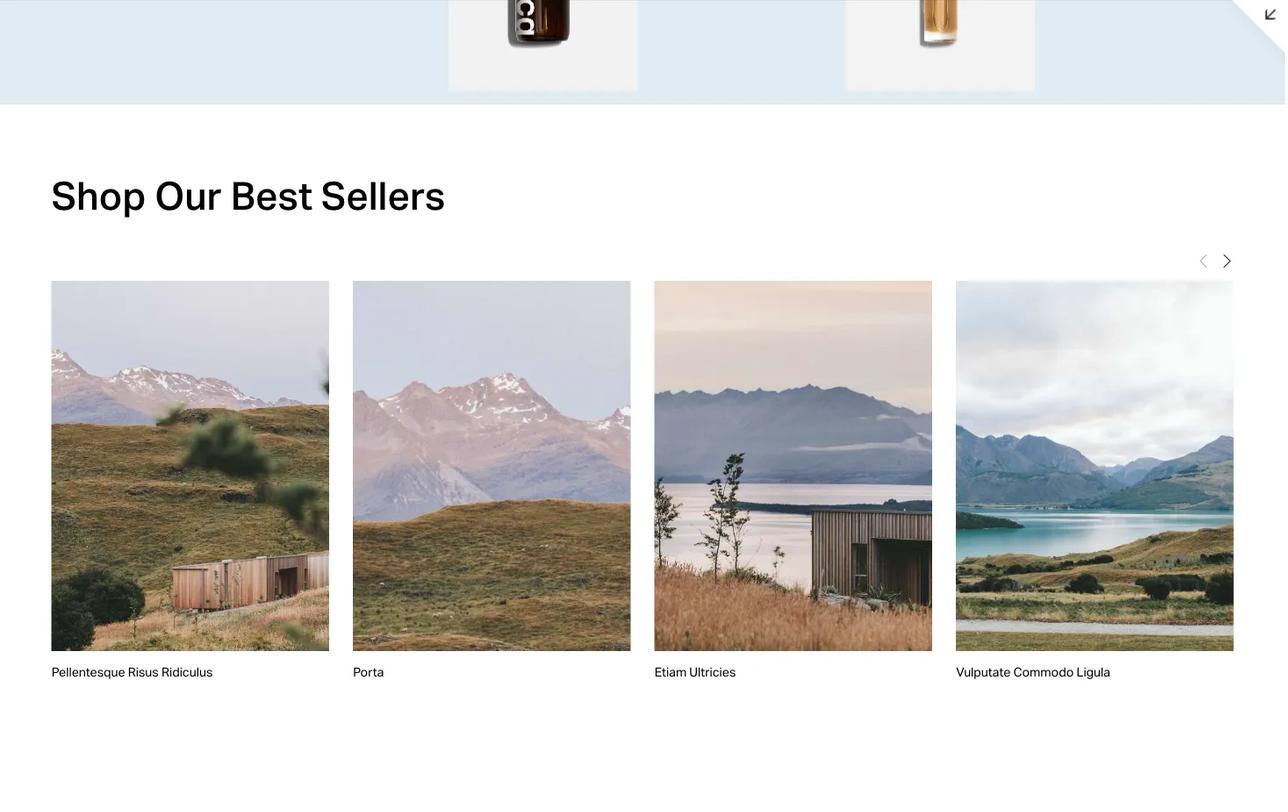 Task type: locate. For each thing, give the bounding box(es) containing it.
asset library link
[[29, 623, 195, 643]]

contacts
[[29, 202, 89, 220]]

marketing link
[[29, 170, 195, 191]]

marketing
[[29, 171, 97, 188]]

acuity scheduling
[[29, 265, 150, 282]]

acuity scheduling link
[[29, 264, 195, 285]]

website
[[29, 109, 84, 126]]



Task type: vqa. For each thing, say whether or not it's contained in the screenshot.
header to the bottom
no



Task type: describe. For each thing, give the bounding box(es) containing it.
acuity
[[29, 265, 71, 282]]

scheduling
[[75, 265, 150, 282]]

asset library
[[29, 624, 117, 641]]

settings link
[[29, 654, 195, 674]]

settings
[[29, 655, 84, 672]]

contacts link
[[29, 202, 195, 222]]

website link
[[29, 108, 195, 129]]

asset
[[29, 624, 67, 641]]

library
[[70, 624, 117, 641]]



